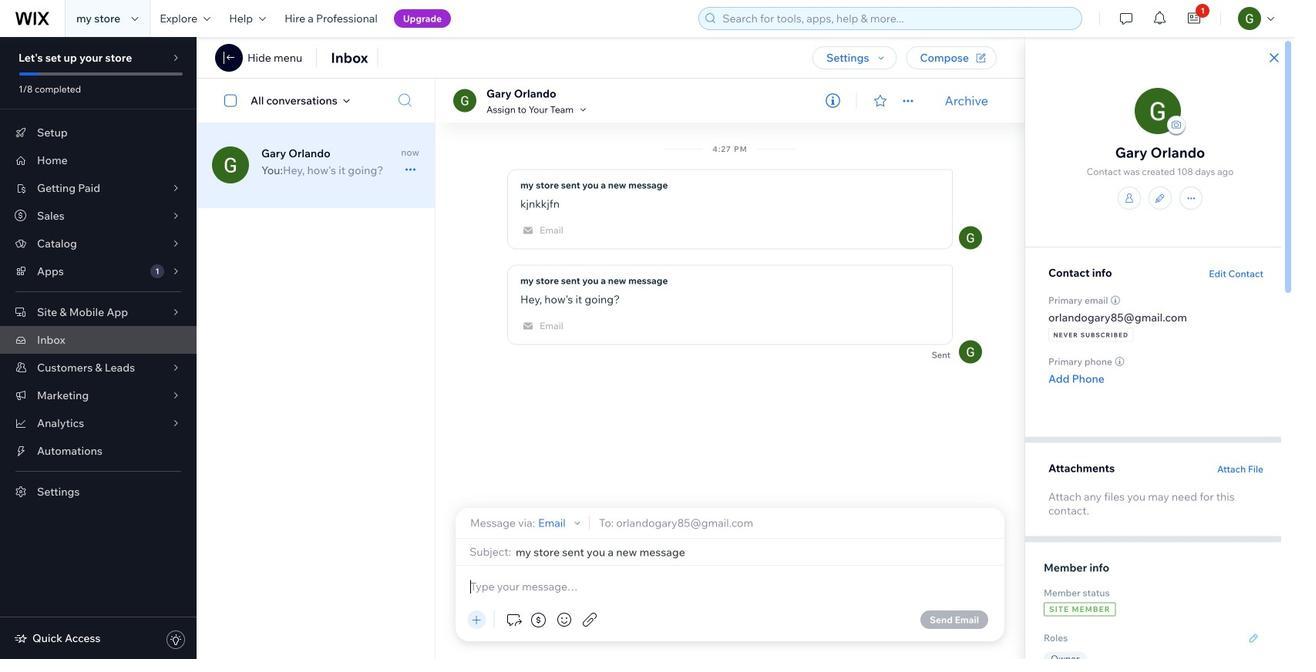 Task type: locate. For each thing, give the bounding box(es) containing it.
Type your message. Hit enter to submit. text field
[[468, 579, 993, 595]]

chat messages log
[[436, 123, 1025, 508]]

files image
[[581, 611, 599, 629]]

None field
[[516, 546, 993, 559]]

saved replies image
[[504, 611, 523, 629]]

gary orlando image
[[454, 89, 477, 112], [212, 147, 249, 184], [960, 226, 983, 250], [960, 341, 983, 364]]

None checkbox
[[216, 91, 251, 110]]

sidebar element
[[0, 37, 197, 659]]



Task type: describe. For each thing, give the bounding box(es) containing it.
Search for tools, apps, help & more... field
[[718, 8, 1078, 29]]

gary orlando image
[[1135, 88, 1182, 134]]

emojis image
[[555, 611, 574, 629]]



Task type: vqa. For each thing, say whether or not it's contained in the screenshot.
Sales Overview "link"
no



